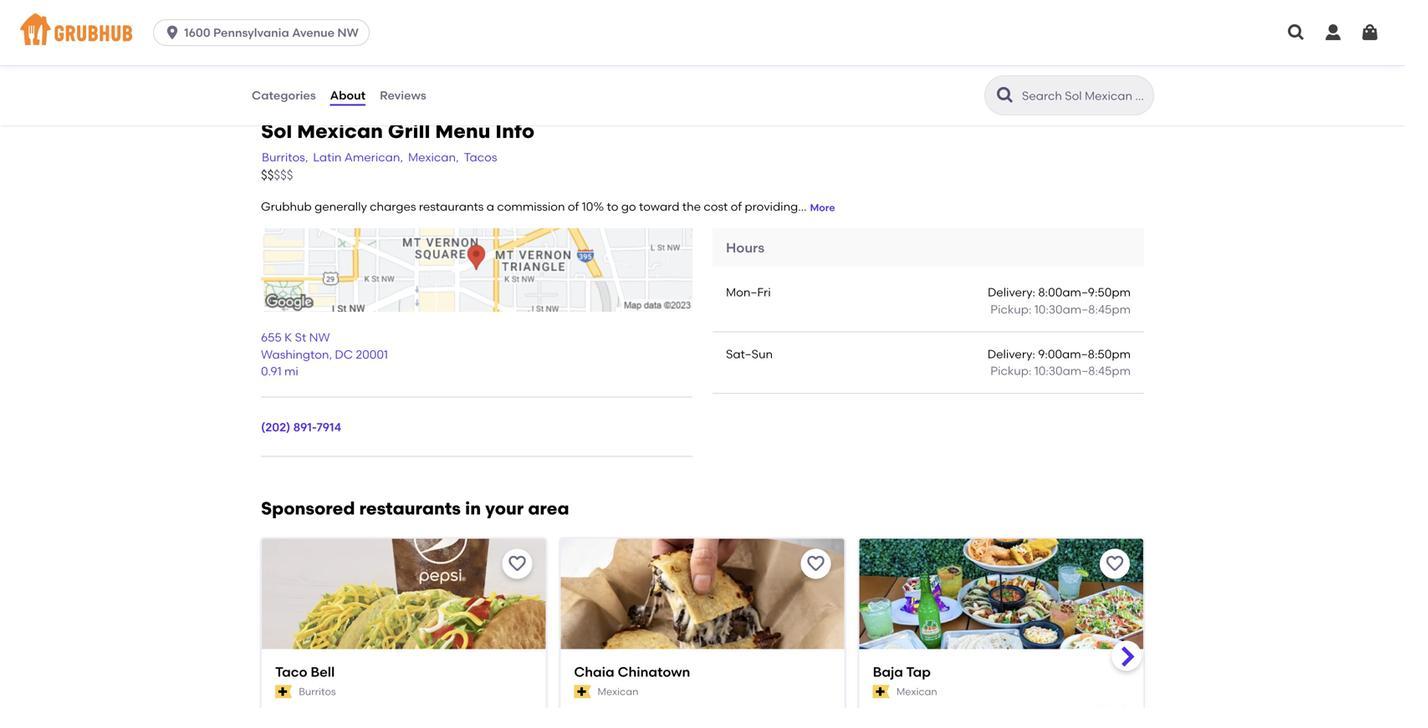 Task type: vqa. For each thing, say whether or not it's contained in the screenshot.
THE BURRITOS, at the top of page
yes



Task type: describe. For each thing, give the bounding box(es) containing it.
655 k st nw washington , dc 20001 0.91 mi
[[261, 331, 388, 379]]

burritos
[[299, 686, 336, 698]]

$$
[[261, 168, 274, 183]]

search icon image
[[996, 85, 1016, 105]]

...
[[798, 199, 807, 214]]

bell
[[311, 664, 335, 681]]

charges
[[370, 199, 416, 214]]

9:00am–8:50pm
[[1039, 347, 1131, 361]]

subscription pass image
[[275, 686, 292, 699]]

1 vertical spatial restaurants
[[359, 498, 461, 520]]

latin
[[313, 150, 342, 164]]

delivery: 8:00am–9:50pm
[[988, 286, 1131, 300]]

delivery: for delivery: 9:00am–8:50pm
[[988, 347, 1036, 361]]

latin american, button
[[312, 148, 404, 167]]

delivery: for delivery: 8:00am–9:50pm
[[988, 286, 1036, 300]]

tap
[[907, 664, 931, 681]]

baja tap
[[873, 664, 931, 681]]

washington
[[261, 348, 329, 362]]

avenue
[[292, 26, 335, 40]]

st
[[295, 331, 306, 345]]

subscription pass image for chaia
[[574, 686, 591, 699]]

area
[[528, 498, 569, 520]]

the
[[683, 199, 701, 214]]

save this restaurant image for chaia chinatown
[[806, 554, 826, 574]]

chaia
[[574, 664, 615, 681]]

grill
[[388, 119, 430, 143]]

save this restaurant button for tap
[[1100, 549, 1130, 579]]

dc
[[335, 348, 353, 362]]

20001
[[356, 348, 388, 362]]

about
[[330, 88, 366, 102]]

commission
[[497, 199, 565, 214]]

baja
[[873, 664, 904, 681]]

mexican for baja tap
[[897, 686, 938, 698]]

toward
[[639, 199, 680, 214]]

subscription pass image for baja
[[873, 686, 890, 699]]

mi
[[284, 364, 299, 379]]

chaia chinatown logo image
[[561, 539, 845, 680]]

tacos button
[[463, 148, 498, 167]]

pickup: for delivery: 9:00am–8:50pm
[[991, 364, 1032, 378]]

generally
[[315, 199, 367, 214]]

0 horizontal spatial mexican
[[297, 119, 383, 143]]

891-
[[293, 421, 317, 435]]

2 of from the left
[[731, 199, 742, 214]]

burritos,
[[262, 150, 308, 164]]

cost
[[704, 199, 728, 214]]

chaia chinatown
[[574, 664, 691, 681]]

0 vertical spatial restaurants
[[419, 199, 484, 214]]

sat–sun
[[726, 347, 773, 361]]

pickup: 10:30am–8:45pm for 8:00am–9:50pm
[[991, 303, 1131, 317]]

in
[[465, 498, 481, 520]]

10:30am–8:45pm for 9:00am–8:50pm
[[1035, 364, 1131, 378]]

baja tap link
[[873, 663, 1130, 682]]

info
[[496, 119, 535, 143]]

sol mexican grill menu info
[[261, 119, 535, 143]]

american,
[[345, 150, 403, 164]]



Task type: locate. For each thing, give the bounding box(es) containing it.
0 horizontal spatial subscription pass image
[[574, 686, 591, 699]]

10%
[[582, 199, 604, 214]]

(202) 891-7914 button
[[261, 419, 342, 436]]

hours
[[726, 240, 765, 256]]

nw right avenue
[[338, 26, 359, 40]]

taco bell link
[[275, 663, 532, 682]]

0 horizontal spatial nw
[[309, 331, 330, 345]]

1 horizontal spatial save this restaurant button
[[801, 549, 831, 579]]

1 horizontal spatial of
[[731, 199, 742, 214]]

2 save this restaurant image from the left
[[1105, 554, 1125, 574]]

mexican for chaia chinatown
[[598, 686, 639, 698]]

restaurants left a on the top left of the page
[[419, 199, 484, 214]]

reviews
[[380, 88, 427, 102]]

1 horizontal spatial subscription pass image
[[873, 686, 890, 699]]

1 vertical spatial 10:30am–8:45pm
[[1035, 364, 1131, 378]]

burritos, button
[[261, 148, 309, 167]]

1 horizontal spatial nw
[[338, 26, 359, 40]]

pickup: down the delivery: 8:00am–9:50pm
[[991, 303, 1032, 317]]

main navigation navigation
[[0, 0, 1406, 65]]

(202) 891-7914
[[261, 421, 342, 435]]

$$$$$
[[261, 168, 293, 183]]

svg image
[[1287, 23, 1307, 43], [1324, 23, 1344, 43], [1361, 23, 1381, 43], [164, 24, 181, 41]]

mexican up latin
[[297, 119, 383, 143]]

pickup: 10:30am–8:45pm down delivery: 9:00am–8:50pm at the right of page
[[991, 364, 1131, 378]]

sponsored
[[261, 498, 355, 520]]

a
[[487, 199, 495, 214]]

1 of from the left
[[568, 199, 579, 214]]

nw inside button
[[338, 26, 359, 40]]

save this restaurant image for baja tap
[[1105, 554, 1125, 574]]

more
[[811, 201, 836, 214]]

of left 10%
[[568, 199, 579, 214]]

grubhub
[[261, 199, 312, 214]]

2 pickup: 10:30am–8:45pm from the top
[[991, 364, 1131, 378]]

3 save this restaurant button from the left
[[1100, 549, 1130, 579]]

sol
[[261, 119, 292, 143]]

1600 pennsylvania avenue nw
[[184, 26, 359, 40]]

star icon image
[[466, 706, 479, 709], [479, 706, 492, 709], [492, 706, 506, 709], [506, 706, 519, 709], [506, 706, 519, 709], [519, 706, 532, 709], [765, 706, 778, 709], [778, 706, 791, 709], [791, 706, 805, 709], [805, 706, 818, 709], [818, 706, 831, 709], [818, 706, 831, 709], [1064, 706, 1077, 709], [1077, 706, 1090, 709], [1090, 706, 1104, 709], [1104, 706, 1117, 709], [1104, 706, 1117, 709], [1117, 706, 1130, 709]]

save this restaurant button for chinatown
[[801, 549, 831, 579]]

of
[[568, 199, 579, 214], [731, 199, 742, 214]]

delivery: left 9:00am–8:50pm
[[988, 347, 1036, 361]]

10:30am–8:45pm down 9:00am–8:50pm
[[1035, 364, 1131, 378]]

2 horizontal spatial mexican
[[897, 686, 938, 698]]

nw right st
[[309, 331, 330, 345]]

of right cost
[[731, 199, 742, 214]]

pickup: 10:30am–8:45pm
[[991, 303, 1131, 317], [991, 364, 1131, 378]]

(202)
[[261, 421, 291, 435]]

pickup: for delivery: 8:00am–9:50pm
[[991, 303, 1032, 317]]

taco bell
[[275, 664, 335, 681]]

categories
[[252, 88, 316, 102]]

delivery: 9:00am–8:50pm
[[988, 347, 1131, 361]]

0 vertical spatial delivery:
[[988, 286, 1036, 300]]

1 save this restaurant button from the left
[[502, 549, 532, 579]]

1 vertical spatial nw
[[309, 331, 330, 345]]

,
[[329, 348, 332, 362]]

subscription pass image down baja
[[873, 686, 890, 699]]

providing
[[745, 199, 798, 214]]

2 save this restaurant button from the left
[[801, 549, 831, 579]]

1 pickup: 10:30am–8:45pm from the top
[[991, 303, 1131, 317]]

taco bell logo image
[[262, 539, 546, 680]]

about button
[[329, 65, 367, 126]]

Search Sol Mexican Grill search field
[[1021, 88, 1149, 104]]

reviews button
[[379, 65, 427, 126]]

0 vertical spatial pickup: 10:30am–8:45pm
[[991, 303, 1131, 317]]

0 horizontal spatial save this restaurant button
[[502, 549, 532, 579]]

2 10:30am–8:45pm from the top
[[1035, 364, 1131, 378]]

10:30am–8:45pm for 8:00am–9:50pm
[[1035, 303, 1131, 317]]

to
[[607, 199, 619, 214]]

1 horizontal spatial mexican
[[598, 686, 639, 698]]

pickup:
[[991, 303, 1032, 317], [991, 364, 1032, 378]]

pickup: 10:30am–8:45pm for 9:00am–8:50pm
[[991, 364, 1131, 378]]

k
[[285, 331, 292, 345]]

1 10:30am–8:45pm from the top
[[1035, 303, 1131, 317]]

chaia chinatown link
[[574, 663, 831, 682]]

pennsylvania
[[213, 26, 289, 40]]

0 vertical spatial pickup:
[[991, 303, 1032, 317]]

2 horizontal spatial save this restaurant button
[[1100, 549, 1130, 579]]

delivery:
[[988, 286, 1036, 300], [988, 347, 1036, 361]]

655
[[261, 331, 282, 345]]

1 delivery: from the top
[[988, 286, 1036, 300]]

pickup: down delivery: 9:00am–8:50pm at the right of page
[[991, 364, 1032, 378]]

1 subscription pass image from the left
[[574, 686, 591, 699]]

10:30am–8:45pm
[[1035, 303, 1131, 317], [1035, 364, 1131, 378]]

save this restaurant image
[[806, 554, 826, 574], [1105, 554, 1125, 574]]

1 save this restaurant image from the left
[[806, 554, 826, 574]]

nw for st
[[309, 331, 330, 345]]

nw inside 655 k st nw washington , dc 20001 0.91 mi
[[309, 331, 330, 345]]

save this restaurant image
[[507, 554, 527, 574]]

1 horizontal spatial save this restaurant image
[[1105, 554, 1125, 574]]

1 vertical spatial delivery:
[[988, 347, 1036, 361]]

chinatown
[[618, 664, 691, 681]]

grubhub generally charges restaurants a commission of 10% to go toward the cost of providing ... more
[[261, 199, 836, 214]]

pickup: 10:30am–8:45pm down the delivery: 8:00am–9:50pm
[[991, 303, 1131, 317]]

1 vertical spatial pickup: 10:30am–8:45pm
[[991, 364, 1131, 378]]

delivery: left the 8:00am–9:50pm
[[988, 286, 1036, 300]]

mexican down chaia chinatown
[[598, 686, 639, 698]]

1600 pennsylvania avenue nw button
[[153, 19, 376, 46]]

sponsored restaurants in your area
[[261, 498, 569, 520]]

0 horizontal spatial of
[[568, 199, 579, 214]]

mexican
[[297, 119, 383, 143], [598, 686, 639, 698], [897, 686, 938, 698]]

8:00am–9:50pm
[[1039, 286, 1131, 300]]

mexican,
[[408, 150, 459, 164]]

restaurants left "in"
[[359, 498, 461, 520]]

1600
[[184, 26, 211, 40]]

0 vertical spatial nw
[[338, 26, 359, 40]]

mexican down tap at the bottom right of the page
[[897, 686, 938, 698]]

subscription pass image
[[574, 686, 591, 699], [873, 686, 890, 699]]

menu
[[435, 119, 491, 143]]

mexican, button
[[407, 148, 460, 167]]

mon–fri
[[726, 286, 771, 300]]

2 pickup: from the top
[[991, 364, 1032, 378]]

tacos
[[464, 150, 497, 164]]

taco
[[275, 664, 308, 681]]

0.91
[[261, 364, 282, 379]]

0 horizontal spatial save this restaurant image
[[806, 554, 826, 574]]

svg image inside 1600 pennsylvania avenue nw button
[[164, 24, 181, 41]]

categories button
[[251, 65, 317, 126]]

burritos, latin american, mexican, tacos
[[262, 150, 497, 164]]

save this restaurant button for bell
[[502, 549, 532, 579]]

2 delivery: from the top
[[988, 347, 1036, 361]]

10:30am–8:45pm down the 8:00am–9:50pm
[[1035, 303, 1131, 317]]

nw
[[338, 26, 359, 40], [309, 331, 330, 345]]

more button
[[811, 201, 836, 215]]

1 pickup: from the top
[[991, 303, 1032, 317]]

subscription pass image down chaia
[[574, 686, 591, 699]]

0 vertical spatial 10:30am–8:45pm
[[1035, 303, 1131, 317]]

save this restaurant button
[[502, 549, 532, 579], [801, 549, 831, 579], [1100, 549, 1130, 579]]

1 vertical spatial pickup:
[[991, 364, 1032, 378]]

go
[[622, 199, 636, 214]]

baja tap logo image
[[860, 539, 1144, 680]]

2 subscription pass image from the left
[[873, 686, 890, 699]]

nw for avenue
[[338, 26, 359, 40]]

7914
[[317, 421, 342, 435]]

restaurants
[[419, 199, 484, 214], [359, 498, 461, 520]]

your
[[486, 498, 524, 520]]



